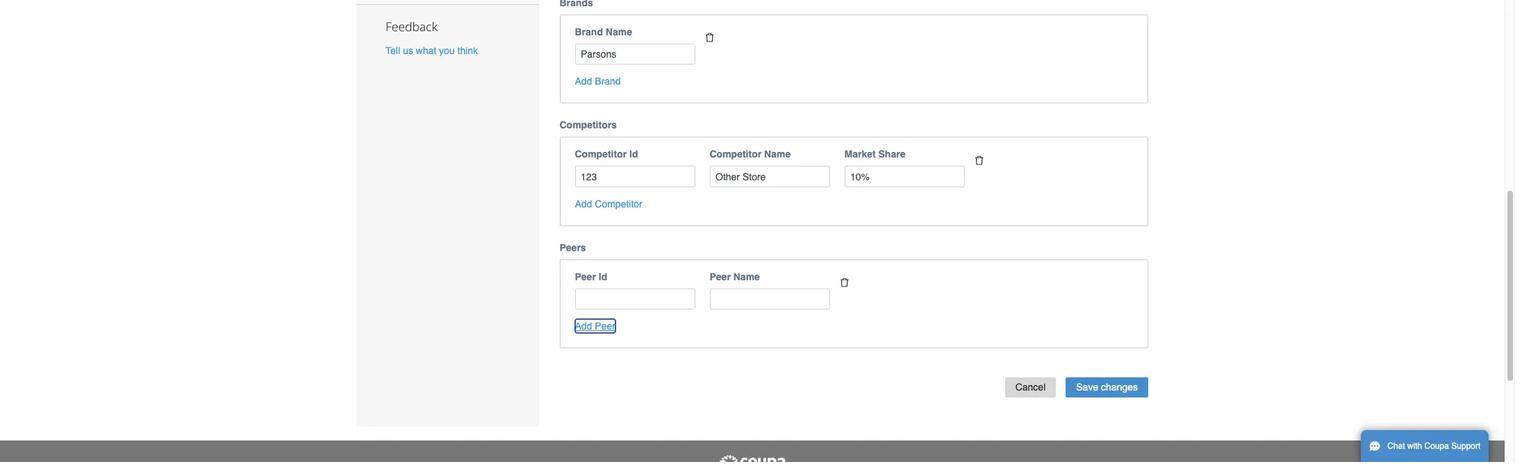 Task type: describe. For each thing, give the bounding box(es) containing it.
coupa
[[1425, 442, 1449, 452]]

peer for peer name
[[710, 272, 731, 283]]

cancel link
[[1005, 378, 1056, 398]]

Competitor Name text field
[[710, 166, 830, 188]]

save
[[1076, 382, 1098, 393]]

chat with coupa support
[[1388, 442, 1481, 452]]

save changes button
[[1066, 378, 1148, 398]]

cancel
[[1015, 382, 1046, 393]]

peers
[[560, 242, 586, 254]]

competitor id
[[575, 149, 638, 160]]

market share
[[844, 149, 906, 160]]

competitor name
[[710, 149, 791, 160]]

add for add brand
[[575, 76, 592, 87]]

competitor inside button
[[595, 199, 642, 210]]

competitor for competitor name
[[710, 149, 762, 160]]

you
[[439, 45, 455, 56]]

think
[[457, 45, 478, 56]]

0 vertical spatial brand
[[575, 26, 603, 37]]

Competitor Id text field
[[575, 166, 695, 188]]

peer name
[[710, 272, 760, 283]]

peer id
[[575, 272, 607, 283]]

name for brand name
[[606, 26, 632, 37]]

market
[[844, 149, 876, 160]]

peer for peer id
[[575, 272, 596, 283]]

support
[[1451, 442, 1481, 452]]

tell us what you think button
[[386, 44, 478, 58]]

peer inside button
[[595, 321, 615, 332]]

Peer Id text field
[[575, 289, 695, 310]]

save changes
[[1076, 382, 1138, 393]]

name for competitor name
[[764, 149, 791, 160]]

add competitor
[[575, 199, 642, 210]]



Task type: vqa. For each thing, say whether or not it's contained in the screenshot.
text field
no



Task type: locate. For each thing, give the bounding box(es) containing it.
add brand button
[[575, 75, 621, 89]]

Peer Name text field
[[710, 289, 830, 310]]

chat with coupa support button
[[1361, 431, 1489, 463]]

add inside button
[[575, 321, 592, 332]]

us
[[403, 45, 413, 56]]

chat
[[1388, 442, 1405, 452]]

id
[[629, 149, 638, 160], [599, 272, 607, 283]]

add for add peer
[[575, 321, 592, 332]]

peer down peer id text field
[[595, 321, 615, 332]]

tell us what you think
[[386, 45, 478, 56]]

brand inside button
[[595, 76, 621, 87]]

2 vertical spatial add
[[575, 321, 592, 332]]

0 vertical spatial add
[[575, 76, 592, 87]]

add up peers
[[575, 199, 592, 210]]

competitor
[[575, 149, 627, 160], [710, 149, 762, 160], [595, 199, 642, 210]]

name up peer name text box on the bottom
[[733, 272, 760, 283]]

changes
[[1101, 382, 1138, 393]]

add peer button
[[575, 320, 615, 334]]

1 horizontal spatial name
[[733, 272, 760, 283]]

add for add competitor
[[575, 199, 592, 210]]

id for peer id
[[599, 272, 607, 283]]

0 vertical spatial name
[[606, 26, 632, 37]]

1 vertical spatial add
[[575, 199, 592, 210]]

competitor down competitors
[[575, 149, 627, 160]]

add down the "peer id"
[[575, 321, 592, 332]]

1 horizontal spatial id
[[629, 149, 638, 160]]

feedback
[[386, 18, 438, 35]]

with
[[1407, 442, 1422, 452]]

2 vertical spatial name
[[733, 272, 760, 283]]

1 vertical spatial brand
[[595, 76, 621, 87]]

0 vertical spatial id
[[629, 149, 638, 160]]

coupa supplier portal image
[[718, 455, 787, 463]]

id up competitor id text box
[[629, 149, 638, 160]]

add
[[575, 76, 592, 87], [575, 199, 592, 210], [575, 321, 592, 332]]

peer down peers
[[575, 272, 596, 283]]

Market Share text field
[[844, 166, 965, 188]]

share
[[878, 149, 906, 160]]

add peer
[[575, 321, 615, 332]]

brand
[[575, 26, 603, 37], [595, 76, 621, 87]]

2 add from the top
[[575, 199, 592, 210]]

id up peer id text field
[[599, 272, 607, 283]]

what
[[416, 45, 436, 56]]

peer
[[575, 272, 596, 283], [710, 272, 731, 283], [595, 321, 615, 332]]

brand name
[[575, 26, 632, 37]]

add up competitors
[[575, 76, 592, 87]]

brand down brand name text field
[[595, 76, 621, 87]]

name up competitor name "text field"
[[764, 149, 791, 160]]

add brand
[[575, 76, 621, 87]]

3 add from the top
[[575, 321, 592, 332]]

add competitor button
[[575, 197, 642, 211]]

id for competitor id
[[629, 149, 638, 160]]

1 add from the top
[[575, 76, 592, 87]]

Brand Name text field
[[575, 44, 695, 65]]

1 vertical spatial id
[[599, 272, 607, 283]]

brand up add brand
[[575, 26, 603, 37]]

2 horizontal spatial name
[[764, 149, 791, 160]]

0 horizontal spatial name
[[606, 26, 632, 37]]

competitor up competitor name "text field"
[[710, 149, 762, 160]]

name
[[606, 26, 632, 37], [764, 149, 791, 160], [733, 272, 760, 283]]

name for peer name
[[733, 272, 760, 283]]

0 horizontal spatial id
[[599, 272, 607, 283]]

1 vertical spatial name
[[764, 149, 791, 160]]

peer up peer name text box on the bottom
[[710, 272, 731, 283]]

competitors
[[560, 120, 617, 131]]

competitor for competitor id
[[575, 149, 627, 160]]

tell
[[386, 45, 400, 56]]

name up brand name text field
[[606, 26, 632, 37]]

competitor down competitor id text box
[[595, 199, 642, 210]]



